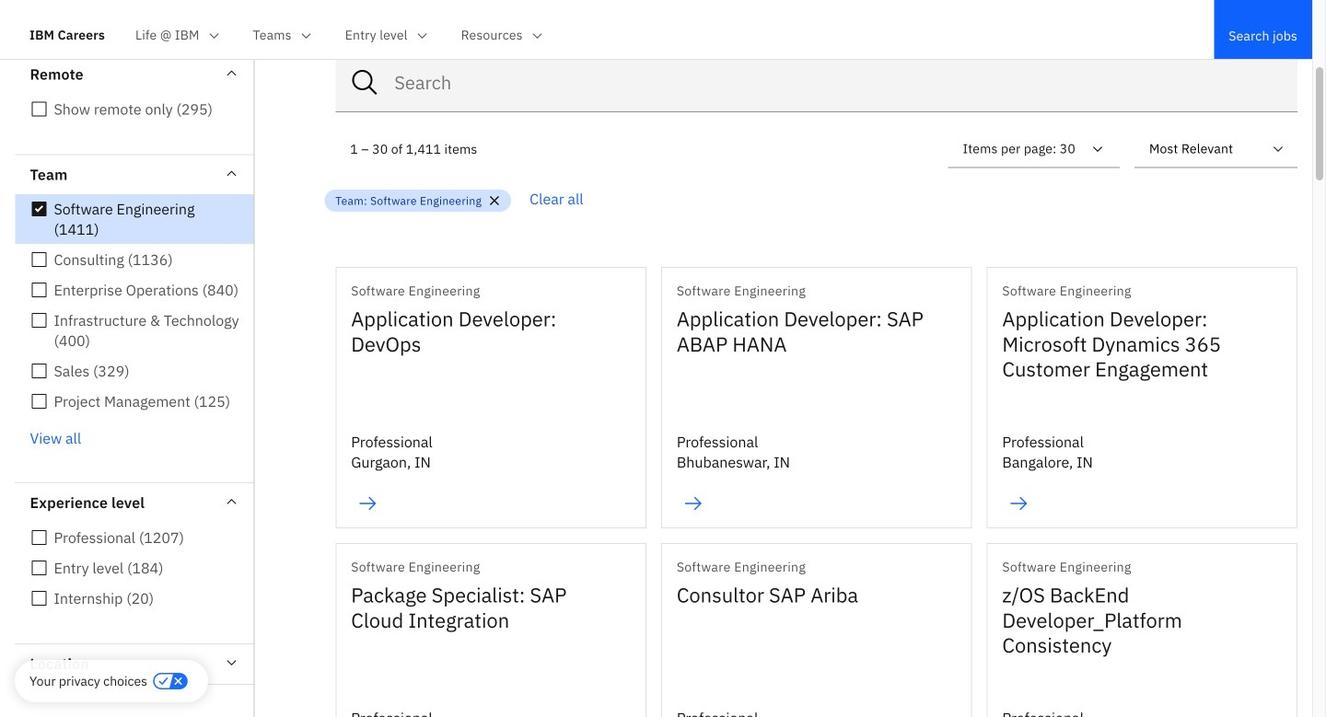 Task type: vqa. For each thing, say whether or not it's contained in the screenshot.
your privacy choices element
yes



Task type: describe. For each thing, give the bounding box(es) containing it.
your privacy choices element
[[29, 671, 147, 692]]



